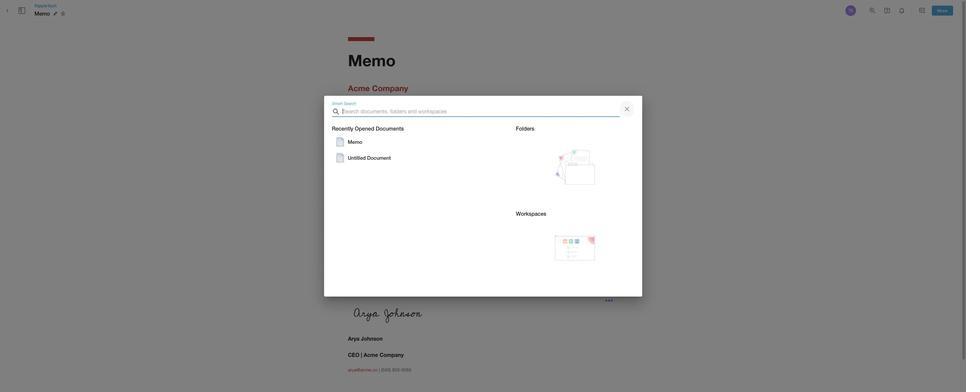 Task type: locate. For each thing, give the bounding box(es) containing it.
the
[[410, 235, 417, 241], [460, 235, 468, 241], [507, 251, 514, 257]]

| left (555)
[[379, 367, 380, 373]]

rippletech link
[[34, 3, 68, 9]]

0 horizontal spatial it
[[522, 235, 524, 241]]

0 horizontal spatial |
[[361, 352, 362, 358]]

555-
[[392, 367, 402, 373]]

0 vertical spatial memo
[[34, 10, 50, 17]]

acme down johnson
[[364, 352, 378, 358]]

from: person / department
[[348, 117, 414, 123]]

ceo | acme company
[[348, 352, 404, 358]]

workspaces
[[516, 211, 546, 217]]

0 vertical spatial |
[[361, 352, 362, 358]]

memo up date:
[[348, 139, 362, 145]]

|
[[361, 352, 362, 358], [379, 367, 380, 373]]

dialog
[[324, 96, 642, 296]]

company
[[372, 83, 408, 93], [380, 352, 404, 358]]

the right get
[[410, 235, 417, 241]]

1 vertical spatial |
[[379, 367, 380, 373]]

it
[[522, 235, 524, 241], [544, 251, 547, 257]]

| for ceo
[[361, 352, 362, 358]]

helping
[[425, 251, 442, 257]]

about.
[[491, 235, 506, 241]]

is
[[486, 235, 490, 241]]

acme
[[348, 83, 370, 93], [364, 352, 378, 358]]

what
[[447, 235, 459, 241]]

2 horizontal spatial the
[[507, 251, 514, 257]]

5555
[[401, 367, 412, 373]]

1 vertical spatial it
[[544, 251, 547, 257]]

understand
[[478, 251, 505, 257]]

1 horizontal spatial it
[[544, 251, 547, 257]]

(555)
[[381, 367, 391, 373]]

favorite image
[[59, 10, 67, 18]]

provide a paragraph helping your audience understand the why behind it (i.e. history).
[[374, 251, 577, 257]]

to:
[[348, 100, 355, 107]]

it right keep
[[522, 235, 524, 241]]

read.
[[587, 235, 599, 241]]

dialog containing recently opened documents
[[324, 96, 642, 296]]

1 horizontal spatial the
[[460, 235, 468, 241]]

company up /
[[372, 83, 408, 93]]

audience
[[455, 251, 477, 257]]

tb button
[[845, 4, 857, 17]]

the left why
[[507, 251, 514, 257]]

department
[[386, 117, 414, 123]]

| for arya@acme.co
[[379, 367, 380, 373]]

memo up acme company
[[348, 51, 396, 70]]

memo
[[34, 10, 50, 17], [348, 51, 396, 70], [348, 139, 362, 145]]

2 vertical spatial memo
[[348, 139, 362, 145]]

memo down rippletech
[[34, 10, 50, 17]]

it left (i.e.
[[544, 251, 547, 257]]

a
[[394, 251, 397, 257]]

recently opened documents
[[332, 125, 404, 131]]

it for (i.e.
[[544, 251, 547, 257]]

untitled document link
[[335, 153, 500, 163]]

simple,
[[526, 235, 543, 241]]

history).
[[559, 251, 577, 257]]

1 vertical spatial acme
[[364, 352, 378, 358]]

0 horizontal spatial the
[[410, 235, 417, 241]]

company up 555-
[[380, 352, 404, 358]]

acme up to:
[[348, 83, 370, 93]]

documents
[[376, 125, 404, 131]]

0 vertical spatial acme
[[348, 83, 370, 93]]

behind
[[527, 251, 543, 257]]

the right 'what'
[[460, 235, 468, 241]]

0 vertical spatial it
[[522, 235, 524, 241]]

| right ceo
[[361, 352, 362, 358]]

1 horizontal spatial |
[[379, 367, 380, 373]]



Task type: vqa. For each thing, say whether or not it's contained in the screenshot.
'text box'
no



Task type: describe. For each thing, give the bounding box(es) containing it.
rippletech
[[34, 3, 57, 8]]

about
[[432, 235, 446, 241]]

memo inside memo link
[[348, 139, 362, 145]]

date:
[[348, 149, 361, 155]]

arya@acme.co
[[348, 367, 378, 373]]

0 vertical spatial company
[[372, 83, 408, 93]]

opened
[[355, 125, 374, 131]]

from:
[[348, 117, 363, 123]]

document
[[367, 155, 391, 161]]

arya@acme.co link
[[348, 367, 378, 373]]

smart search
[[332, 101, 356, 106]]

provide
[[375, 251, 393, 257]]

why
[[516, 251, 525, 257]]

memo
[[469, 235, 484, 241]]

arya johnson
[[348, 336, 383, 342]]

more button
[[932, 6, 953, 16]]

untitled
[[348, 155, 366, 161]]

acme company
[[348, 83, 408, 93]]

person
[[364, 117, 381, 123]]

get
[[400, 235, 408, 241]]

to
[[581, 235, 585, 241]]

arya
[[348, 336, 360, 342]]

(i.e.
[[549, 251, 557, 257]]

arya@acme.co | (555) 555-5555
[[348, 367, 412, 373]]

point
[[419, 235, 431, 241]]

untitled document
[[348, 155, 391, 161]]

johnson
[[361, 336, 383, 342]]

your
[[443, 251, 454, 257]]

more
[[938, 8, 948, 13]]

search
[[344, 101, 356, 106]]

recently
[[332, 125, 353, 131]]

cc:
[[348, 133, 357, 139]]

smart
[[332, 101, 343, 106]]

get the point about what the memo is about. keep it simple, short and easy to read.
[[398, 235, 599, 241]]

memo link
[[335, 137, 500, 147]]

and
[[558, 235, 567, 241]]

keep
[[508, 235, 520, 241]]

it for simple,
[[522, 235, 524, 241]]

easy
[[568, 235, 579, 241]]

/
[[382, 117, 384, 123]]

paragraph
[[399, 251, 423, 257]]

1 vertical spatial company
[[380, 352, 404, 358]]

ceo
[[348, 352, 360, 358]]

folders
[[516, 125, 534, 131]]

Search documents, folders and workspaces text field
[[343, 106, 620, 117]]

tb
[[848, 8, 853, 13]]

short
[[544, 235, 556, 241]]

1 vertical spatial memo
[[348, 51, 396, 70]]



